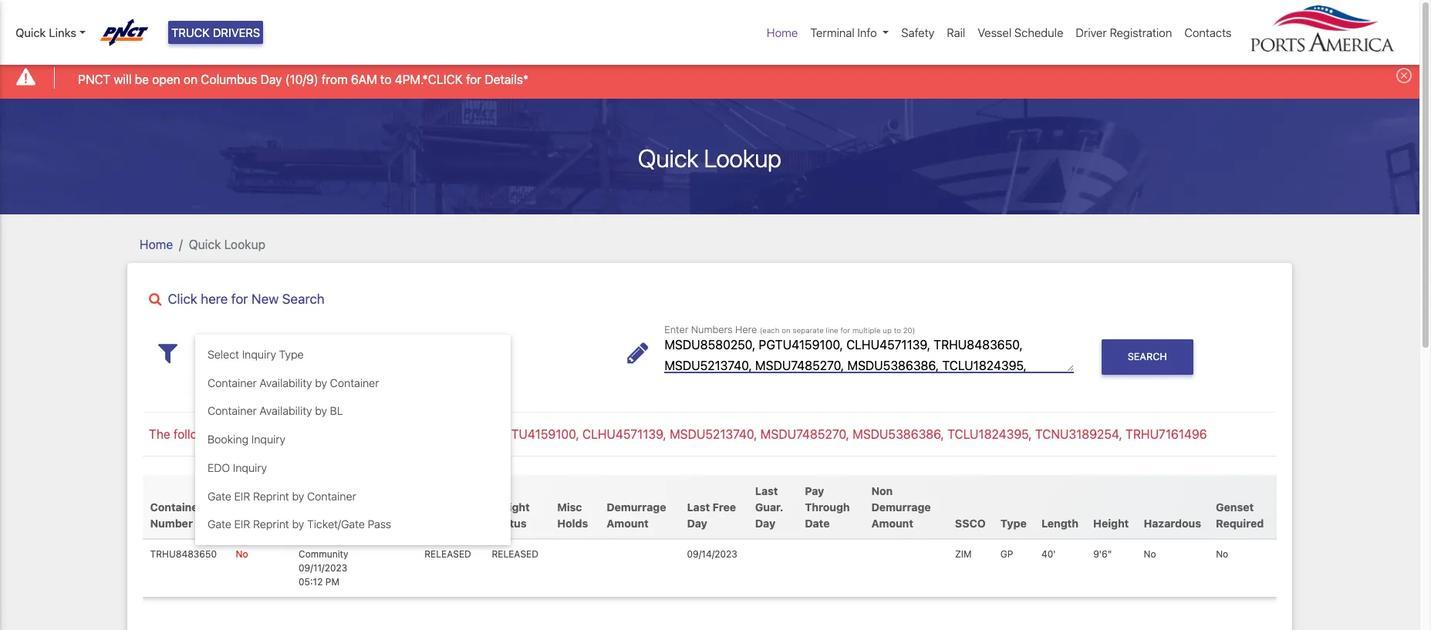 Task type: vqa. For each thing, say whether or not it's contained in the screenshot.
the 522-
no



Task type: locate. For each thing, give the bounding box(es) containing it.
0 vertical spatial home
[[767, 25, 798, 39]]

eir
[[234, 490, 250, 503], [234, 518, 250, 531]]

pay through date
[[805, 485, 850, 530]]

1 horizontal spatial quick
[[189, 237, 221, 251]]

container up the ticket/gate
[[307, 490, 356, 503]]

drivers
[[213, 25, 260, 39]]

0 horizontal spatial released
[[425, 549, 472, 560]]

no down "required"
[[1217, 549, 1229, 560]]

container
[[208, 376, 257, 389], [330, 376, 379, 389], [208, 405, 257, 418], [307, 490, 356, 503], [150, 501, 203, 514]]

home link
[[761, 18, 805, 47], [140, 237, 173, 251]]

0 vertical spatial be
[[135, 72, 149, 86]]

to inside enter numbers here (each on separate line for multiple up to 20)
[[894, 326, 902, 334]]

2 eir from the top
[[234, 518, 250, 531]]

1 horizontal spatial no
[[1144, 549, 1157, 560]]

info
[[858, 25, 878, 39]]

the following containers could not be found: msdu8580250, pgtu4159100, clhu4571139, msdu5213740, msdu7485270, msdu5386386, tclu1824395, tcnu3189254, trhu7161496
[[149, 428, 1208, 442]]

0 horizontal spatial quick lookup
[[189, 237, 266, 251]]

1 gate from the top
[[208, 490, 232, 503]]

1 vertical spatial home link
[[140, 237, 173, 251]]

on inside alert
[[184, 72, 198, 86]]

be right will
[[135, 72, 149, 86]]

availability down container availability by container at the bottom of page
[[260, 405, 312, 418]]

2 horizontal spatial quick
[[639, 143, 699, 173]]

location
[[299, 517, 344, 530]]

0 vertical spatial gate
[[208, 490, 232, 503]]

container for container availability by container
[[208, 376, 257, 389]]

quick
[[15, 25, 46, 39], [639, 143, 699, 173], [189, 237, 221, 251]]

msdu8580250,
[[401, 428, 492, 442]]

on right (each
[[782, 326, 791, 334]]

type up gp
[[1001, 517, 1027, 530]]

from
[[322, 72, 348, 86]]

last for last guar. day
[[756, 485, 779, 498]]

day up 09/14/2023
[[687, 517, 708, 530]]

amount right holds
[[607, 517, 649, 530]]

2 horizontal spatial for
[[841, 326, 851, 334]]

0 vertical spatial home link
[[761, 18, 805, 47]]

no down hazardous
[[1144, 549, 1157, 560]]

1 eir from the top
[[234, 490, 250, 503]]

None text field
[[195, 335, 511, 373]]

last inside last free day
[[687, 501, 710, 514]]

on
[[184, 72, 198, 86], [782, 326, 791, 334]]

1 horizontal spatial be
[[344, 428, 359, 442]]

0 vertical spatial type
[[279, 348, 304, 361]]

pay
[[805, 485, 825, 498]]

pass
[[368, 518, 392, 531]]

quick links
[[15, 25, 76, 39]]

0 horizontal spatial for
[[231, 291, 248, 307]]

search
[[282, 291, 325, 307], [1128, 351, 1168, 363]]

columbus
[[201, 72, 257, 86]]

0 horizontal spatial quick
[[15, 25, 46, 39]]

released
[[425, 549, 472, 560], [492, 549, 539, 560]]

inquiry down container availability by bl
[[252, 433, 286, 446]]

0 vertical spatial for
[[466, 72, 482, 86]]

20)
[[904, 326, 916, 334]]

day
[[261, 72, 282, 86], [687, 517, 708, 530], [756, 517, 776, 530]]

day inside last guar. day
[[756, 517, 776, 530]]

1 vertical spatial eir
[[234, 518, 250, 531]]

0 vertical spatial to
[[381, 72, 392, 86]]

1 horizontal spatial demurrage
[[872, 501, 931, 514]]

0 horizontal spatial to
[[381, 72, 392, 86]]

here
[[201, 291, 228, 307]]

eir down edo inquiry
[[234, 490, 250, 503]]

container for container availability by bl
[[208, 405, 257, 418]]

home
[[767, 25, 798, 39], [140, 237, 173, 251]]

reprint
[[253, 490, 289, 503], [253, 518, 289, 531]]

1 vertical spatial to
[[894, 326, 902, 334]]

tclu1824395,
[[948, 428, 1033, 442]]

inquiry right select
[[242, 348, 276, 361]]

to inside alert
[[381, 72, 392, 86]]

the
[[149, 428, 170, 442]]

no down 'available'
[[236, 549, 248, 560]]

demurrage
[[607, 501, 667, 514], [872, 501, 931, 514]]

1 vertical spatial last
[[687, 501, 710, 514]]

1 vertical spatial be
[[344, 428, 359, 442]]

0 vertical spatial on
[[184, 72, 198, 86]]

last up the guar.
[[756, 485, 779, 498]]

demurrage down non
[[872, 501, 931, 514]]

1 horizontal spatial day
[[687, 517, 708, 530]]

quick links link
[[15, 24, 85, 41]]

trhu7161496
[[1126, 428, 1208, 442]]

no
[[236, 549, 248, 560], [1144, 549, 1157, 560], [1217, 549, 1229, 560]]

1 vertical spatial search
[[1128, 351, 1168, 363]]

home link left terminal
[[761, 18, 805, 47]]

0 horizontal spatial search
[[282, 291, 325, 307]]

vessel schedule
[[978, 25, 1064, 39]]

click
[[168, 291, 197, 307]]

for left the details*
[[466, 72, 482, 86]]

inquiry for edo
[[233, 462, 267, 475]]

container availability by bl
[[208, 405, 343, 418]]

last left free
[[687, 501, 710, 514]]

pnct
[[78, 72, 111, 86]]

last inside last guar. day
[[756, 485, 779, 498]]

home left terminal
[[767, 25, 798, 39]]

tcnu3189254,
[[1036, 428, 1123, 442]]

1 horizontal spatial on
[[782, 326, 791, 334]]

1 horizontal spatial for
[[466, 72, 482, 86]]

inquiry for select
[[242, 348, 276, 361]]

40'
[[1042, 549, 1057, 560]]

home inside home link
[[767, 25, 798, 39]]

ssco
[[956, 517, 986, 530]]

reprint for ticket/gate
[[253, 518, 289, 531]]

trhu8483650
[[150, 549, 217, 560]]

eir down gate eir reprint by container
[[234, 518, 250, 531]]

gate left 'available'
[[208, 518, 232, 531]]

day for last free day
[[687, 517, 708, 530]]

0 vertical spatial inquiry
[[242, 348, 276, 361]]

0 horizontal spatial day
[[261, 72, 282, 86]]

gp
[[1001, 549, 1014, 560]]

by
[[315, 376, 327, 389], [315, 405, 327, 418], [292, 490, 304, 503], [292, 518, 304, 531]]

pnct will be open on columbus day (10/9) from 6am to 4pm.*click for details* link
[[78, 70, 529, 88]]

could
[[289, 428, 320, 442]]

for inside click here for new search link
[[231, 291, 248, 307]]

availability up container availability by bl
[[260, 376, 312, 389]]

non
[[872, 485, 893, 498]]

rail
[[947, 25, 966, 39]]

availability for bl
[[260, 405, 312, 418]]

1 no from the left
[[236, 549, 248, 560]]

4pm.*click
[[395, 72, 463, 86]]

container up "booking"
[[208, 405, 257, 418]]

1 horizontal spatial type
[[1001, 517, 1027, 530]]

lookup
[[704, 143, 782, 173], [224, 237, 266, 251]]

hazardous
[[1144, 517, 1202, 530]]

1 vertical spatial inquiry
[[252, 433, 286, 446]]

1 vertical spatial quick
[[639, 143, 699, 173]]

2 demurrage from the left
[[872, 501, 931, 514]]

2 horizontal spatial day
[[756, 517, 776, 530]]

0 vertical spatial lookup
[[704, 143, 782, 173]]

0 vertical spatial reprint
[[253, 490, 289, 503]]

0 vertical spatial last
[[756, 485, 779, 498]]

0 horizontal spatial home
[[140, 237, 173, 251]]

1 vertical spatial lookup
[[224, 237, 266, 251]]

2 availability from the top
[[260, 405, 312, 418]]

be right not
[[344, 428, 359, 442]]

0 vertical spatial search
[[282, 291, 325, 307]]

zim
[[956, 549, 972, 560]]

for
[[466, 72, 482, 86], [231, 291, 248, 307], [841, 326, 851, 334]]

on inside enter numbers here (each on separate line for multiple up to 20)
[[782, 326, 791, 334]]

1 horizontal spatial home
[[767, 25, 798, 39]]

1 vertical spatial home
[[140, 237, 173, 251]]

1 availability from the top
[[260, 376, 312, 389]]

to right up
[[894, 326, 902, 334]]

0 horizontal spatial demurrage
[[607, 501, 667, 514]]

demurrage right 'misc holds'
[[607, 501, 667, 514]]

1 horizontal spatial amount
[[872, 517, 914, 530]]

inquiry
[[242, 348, 276, 361], [252, 433, 286, 446], [233, 462, 267, 475]]

edo
[[208, 462, 230, 475]]

1 vertical spatial for
[[231, 291, 248, 307]]

0 horizontal spatial last
[[687, 501, 710, 514]]

amount down non
[[872, 517, 914, 530]]

close image
[[1397, 68, 1413, 84]]

type
[[279, 348, 304, 361], [1001, 517, 1027, 530]]

0 horizontal spatial lookup
[[224, 237, 266, 251]]

1 demurrage from the left
[[607, 501, 667, 514]]

1 horizontal spatial last
[[756, 485, 779, 498]]

bl
[[330, 405, 343, 418]]

1 released from the left
[[425, 549, 472, 560]]

1 vertical spatial availability
[[260, 405, 312, 418]]

2 gate from the top
[[208, 518, 232, 531]]

2 no from the left
[[1144, 549, 1157, 560]]

terminal info link
[[805, 18, 896, 47]]

1 vertical spatial on
[[782, 326, 791, 334]]

0 vertical spatial quick
[[15, 25, 46, 39]]

amount inside the demurrage amount
[[607, 517, 649, 530]]

day down the guar.
[[756, 517, 776, 530]]

genset
[[1217, 501, 1255, 514]]

reprint down gate eir reprint by container
[[253, 518, 289, 531]]

last guar. day
[[756, 485, 784, 530]]

gate
[[208, 490, 232, 503], [208, 518, 232, 531]]

eir for gate eir reprint by ticket/gate pass
[[234, 518, 250, 531]]

type up container availability by container at the bottom of page
[[279, 348, 304, 361]]

freight status
[[492, 501, 530, 530]]

6am
[[351, 72, 377, 86]]

home up search image on the left top of page
[[140, 237, 173, 251]]

gate eir reprint by container
[[208, 490, 356, 503]]

search button
[[1102, 339, 1194, 375]]

0 horizontal spatial amount
[[607, 517, 649, 530]]

amount
[[607, 517, 649, 530], [872, 517, 914, 530]]

pnct will be open on columbus day (10/9) from 6am to 4pm.*click for details*
[[78, 72, 529, 86]]

day left (10/9)
[[261, 72, 282, 86]]

reprint up 'available'
[[253, 490, 289, 503]]

1 vertical spatial type
[[1001, 517, 1027, 530]]

1 vertical spatial quick lookup
[[189, 237, 266, 251]]

container down select
[[208, 376, 257, 389]]

0 vertical spatial quick lookup
[[639, 143, 782, 173]]

be
[[135, 72, 149, 86], [344, 428, 359, 442]]

container for container number
[[150, 501, 203, 514]]

0 horizontal spatial no
[[236, 549, 248, 560]]

1 vertical spatial gate
[[208, 518, 232, 531]]

09/14/2023
[[687, 549, 738, 560]]

to right '6am'
[[381, 72, 392, 86]]

by up not
[[315, 376, 327, 389]]

2 vertical spatial quick
[[189, 237, 221, 251]]

guar.
[[756, 501, 784, 514]]

home link up search image on the left top of page
[[140, 237, 173, 251]]

1 horizontal spatial released
[[492, 549, 539, 560]]

2 amount from the left
[[872, 517, 914, 530]]

select inquiry type
[[208, 348, 304, 361]]

0 horizontal spatial be
[[135, 72, 149, 86]]

container up number
[[150, 501, 203, 514]]

2 vertical spatial inquiry
[[233, 462, 267, 475]]

pgtu4159100,
[[495, 428, 580, 442]]

2 horizontal spatial no
[[1217, 549, 1229, 560]]

0 horizontal spatial home link
[[140, 237, 173, 251]]

1 reprint from the top
[[253, 490, 289, 503]]

0 vertical spatial eir
[[234, 490, 250, 503]]

0 horizontal spatial on
[[184, 72, 198, 86]]

1 horizontal spatial search
[[1128, 351, 1168, 363]]

day inside last free day
[[687, 517, 708, 530]]

msdu5386386,
[[853, 428, 945, 442]]

1 amount from the left
[[607, 517, 649, 530]]

gate down edo
[[208, 490, 232, 503]]

pm
[[326, 577, 340, 588]]

inquiry down booking inquiry
[[233, 462, 267, 475]]

on right open
[[184, 72, 198, 86]]

quick lookup
[[639, 143, 782, 173], [189, 237, 266, 251]]

2 vertical spatial for
[[841, 326, 851, 334]]

for right line
[[841, 326, 851, 334]]

by up gate eir reprint by ticket/gate pass
[[292, 490, 304, 503]]

0 vertical spatial availability
[[260, 376, 312, 389]]

found:
[[362, 428, 398, 442]]

rail link
[[941, 18, 972, 47]]

for right the here
[[231, 291, 248, 307]]

1 horizontal spatial to
[[894, 326, 902, 334]]

1 vertical spatial reprint
[[253, 518, 289, 531]]

2 reprint from the top
[[253, 518, 289, 531]]



Task type: describe. For each thing, give the bounding box(es) containing it.
msdu5213740,
[[670, 428, 758, 442]]

last for last free day
[[687, 501, 710, 514]]

pnct will be open on columbus day (10/9) from 6am to 4pm.*click for details* alert
[[0, 57, 1420, 98]]

enter
[[665, 323, 689, 335]]

clhu4571139,
[[583, 428, 667, 442]]

open
[[152, 72, 180, 86]]

vessel
[[978, 25, 1012, 39]]

to for 4pm.*click
[[381, 72, 392, 86]]

line
[[826, 326, 839, 334]]

reprint for container
[[253, 490, 289, 503]]

multiple
[[853, 326, 881, 334]]

here
[[736, 323, 758, 335]]

up
[[883, 326, 892, 334]]

following
[[174, 428, 224, 442]]

day for last guar. day
[[756, 517, 776, 530]]

registration
[[1110, 25, 1173, 39]]

genset required
[[1217, 501, 1265, 530]]

search inside button
[[1128, 351, 1168, 363]]

1 horizontal spatial quick lookup
[[639, 143, 782, 173]]

misc
[[558, 501, 582, 514]]

will
[[114, 72, 132, 86]]

gate for gate eir reprint by container
[[208, 490, 232, 503]]

links
[[49, 25, 76, 39]]

on for columbus
[[184, 72, 198, 86]]

05:12
[[299, 577, 323, 588]]

by down gate eir reprint by container
[[292, 518, 304, 531]]

last free day
[[687, 501, 737, 530]]

non demurrage amount
[[872, 485, 931, 530]]

status
[[492, 517, 527, 530]]

driver registration link
[[1070, 18, 1179, 47]]

amount inside non demurrage amount
[[872, 517, 914, 530]]

1 horizontal spatial home link
[[761, 18, 805, 47]]

holds
[[558, 517, 588, 530]]

community
[[299, 549, 349, 560]]

schedule
[[1015, 25, 1064, 39]]

driver registration
[[1076, 25, 1173, 39]]

booking
[[208, 433, 249, 446]]

truck
[[171, 25, 210, 39]]

gate eir reprint by ticket/gate pass
[[208, 518, 392, 531]]

1 horizontal spatial lookup
[[704, 143, 782, 173]]

eir for gate eir reprint by container
[[234, 490, 250, 503]]

inquiry for booking
[[252, 433, 286, 446]]

demurrage amount
[[607, 501, 667, 530]]

trucker
[[369, 517, 410, 530]]

9'6"
[[1094, 549, 1113, 560]]

be inside alert
[[135, 72, 149, 86]]

▼
[[504, 349, 511, 360]]

container number
[[150, 501, 203, 530]]

enter numbers here (each on separate line for multiple up to 20)
[[665, 323, 916, 335]]

terminal info
[[811, 25, 878, 39]]

contacts link
[[1179, 18, 1239, 47]]

by left bl
[[315, 405, 327, 418]]

terminal
[[811, 25, 855, 39]]

free
[[713, 501, 737, 514]]

length
[[1042, 517, 1079, 530]]

through
[[805, 501, 850, 514]]

on for separate
[[782, 326, 791, 334]]

misc holds
[[558, 501, 588, 530]]

09/11/2023
[[299, 563, 348, 574]]

for inside the pnct will be open on columbus day (10/9) from 6am to 4pm.*click for details* link
[[466, 72, 482, 86]]

truck drivers link
[[168, 21, 263, 44]]

click here for new search link
[[143, 291, 1278, 307]]

driver
[[1076, 25, 1108, 39]]

containers
[[227, 428, 286, 442]]

community 09/11/2023 05:12 pm
[[299, 549, 349, 588]]

safety
[[902, 25, 935, 39]]

new
[[252, 291, 279, 307]]

click here for new search
[[168, 291, 325, 307]]

(each
[[760, 326, 780, 334]]

required
[[1217, 517, 1265, 530]]

0 horizontal spatial type
[[279, 348, 304, 361]]

contacts
[[1185, 25, 1232, 39]]

truck drivers
[[171, 25, 260, 39]]

safety link
[[896, 18, 941, 47]]

3 no from the left
[[1217, 549, 1229, 560]]

container availability by container
[[208, 376, 379, 389]]

gate for gate eir reprint by ticket/gate pass
[[208, 518, 232, 531]]

to for 20)
[[894, 326, 902, 334]]

height
[[1094, 517, 1130, 530]]

numbers
[[692, 323, 733, 335]]

MSDU8580250, PGTU4159100, CLHU4571139, TRHU8483650, MSDU5213740, MSDU7485270, MSDU5386386, TCLU1824395, TCNU3189254, TRHU7161496 text field
[[665, 335, 1074, 373]]

separate
[[793, 326, 824, 334]]

msdu7485270,
[[761, 428, 850, 442]]

day inside alert
[[261, 72, 282, 86]]

edo inquiry
[[208, 462, 267, 475]]

availability for container
[[260, 376, 312, 389]]

2 released from the left
[[492, 549, 539, 560]]

for inside enter numbers here (each on separate line for multiple up to 20)
[[841, 326, 851, 334]]

booking inquiry
[[208, 433, 286, 446]]

container up bl
[[330, 376, 379, 389]]

freight
[[492, 501, 530, 514]]

search image
[[149, 293, 162, 307]]

select
[[208, 348, 239, 361]]



